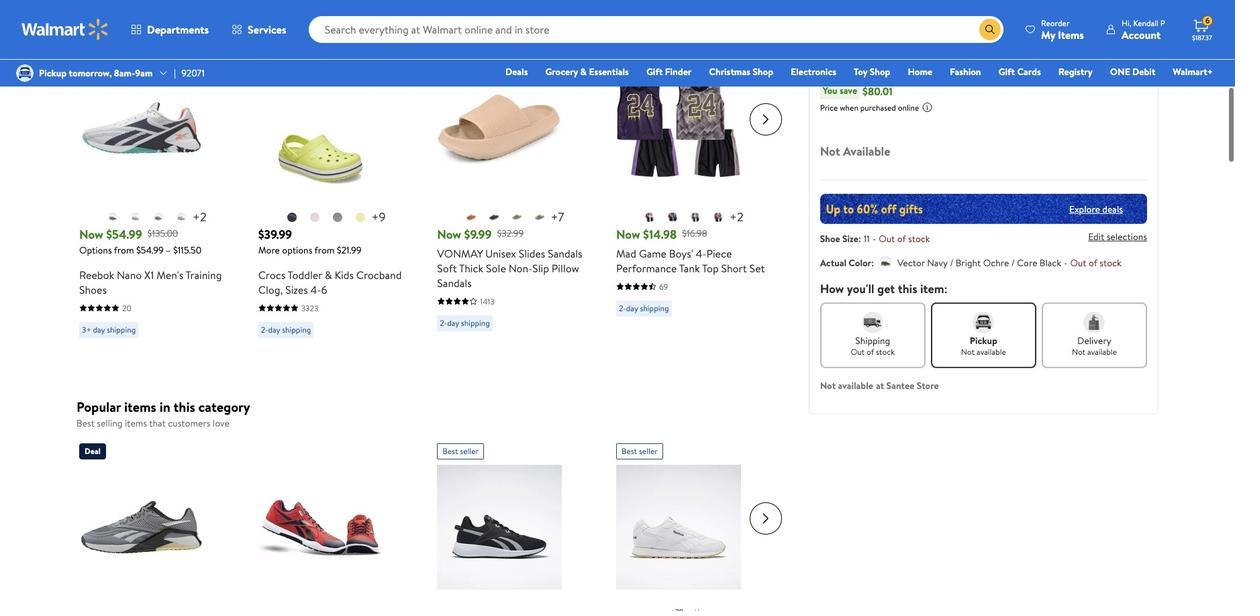 Task type: vqa. For each thing, say whether or not it's contained in the screenshot.
Black image
yes



Task type: locate. For each thing, give the bounding box(es) containing it.
deal for 'product' group containing +7
[[443, 46, 459, 57]]

explore deals link
[[1064, 208, 1129, 233]]

best inside the popular items in this category best selling items that customers love
[[77, 417, 95, 430]]

1 shop from the left
[[753, 65, 773, 79]]

available in additional 7 variants element
[[551, 208, 564, 225]]

2 available in additional 2 variants element from the left
[[730, 208, 744, 225]]

0 horizontal spatial available in additional 2 variants element
[[193, 208, 206, 225]]

services button
[[220, 13, 298, 46]]

0 horizontal spatial 6
[[321, 282, 327, 297]]

available left at
[[838, 391, 873, 404]]

of up the vector
[[897, 244, 906, 257]]

2 horizontal spatial stock
[[1100, 268, 1122, 281]]

+2
[[193, 208, 206, 225], [730, 208, 744, 225]]

intent image for delivery image
[[1084, 324, 1105, 345]]

get
[[877, 292, 895, 309]]

pickup for tomorrow,
[[39, 66, 67, 80]]

/ left 'core'
[[1011, 268, 1015, 281]]

available for delivery
[[1088, 358, 1117, 369]]

Search search field
[[309, 16, 1004, 43]]

& right grocery
[[580, 65, 587, 79]]

1 horizontal spatial available in additional 2 variants element
[[730, 208, 744, 225]]

now for $14.98
[[616, 226, 640, 243]]

1 horizontal spatial this
[[898, 292, 917, 309]]

0 vertical spatial :
[[859, 244, 861, 257]]

0 horizontal spatial pickup
[[39, 66, 67, 80]]

from
[[114, 243, 134, 257], [314, 243, 335, 257]]

1 vertical spatial deal
[[85, 445, 101, 457]]

of right black
[[1089, 268, 1098, 281]]

: for color
[[871, 268, 874, 281]]

0 horizontal spatial this
[[174, 398, 195, 416]]

deal
[[443, 46, 459, 57], [85, 445, 101, 457]]

pillow
[[552, 261, 579, 276]]

&
[[580, 65, 587, 79], [325, 268, 332, 282]]

unisex
[[485, 246, 516, 261]]

x1
[[144, 268, 154, 282]]

best
[[264, 46, 279, 57], [77, 417, 95, 430], [443, 445, 458, 457], [622, 445, 637, 457]]

best seller
[[264, 46, 300, 57], [443, 445, 479, 457], [622, 445, 658, 457]]

2 vertical spatial out
[[851, 358, 865, 369]]

1 horizontal spatial pickup
[[970, 346, 998, 359]]

1 available in additional 2 variants element from the left
[[193, 208, 206, 225]]

best for 'crocs toddler & kids crocband clog, sizes 4-6' image
[[264, 46, 279, 57]]

$80.01
[[863, 95, 893, 110]]

1 horizontal spatial 6
[[1205, 15, 1210, 26]]

available inside delivery not available
[[1088, 358, 1117, 369]]

from up the nano
[[114, 243, 134, 257]]

customers inside the popular items in this category best selling items that customers love
[[168, 417, 210, 430]]

reorder
[[1041, 17, 1070, 29]]

intent image for shipping image
[[862, 324, 884, 345]]

out right 11 at the top of page
[[879, 244, 895, 257]]

- right black
[[1064, 268, 1068, 281]]

core black / pure grey 5 / orange flare image
[[153, 212, 164, 223]]

gift left cards
[[999, 65, 1015, 79]]

1 gift from the left
[[646, 65, 663, 79]]

out down intent image for shipping
[[851, 358, 865, 369]]

sandals right slides
[[548, 246, 582, 261]]

 image
[[16, 64, 34, 82]]

& left the kids at the top left
[[325, 268, 332, 282]]

reorder my items
[[1041, 17, 1084, 42]]

not available
[[820, 154, 890, 171]]

: for size
[[859, 244, 861, 257]]

available in additional 9 variants element
[[372, 208, 386, 225]]

0 vertical spatial sandals
[[548, 246, 582, 261]]

now $14.98 $16.98 mad game boys' 4-piece performance tank top short set
[[616, 226, 765, 276]]

seller inside 'product' group
[[281, 46, 300, 57]]

2-day shipping down 3323 on the left of page
[[261, 324, 311, 335]]

2 horizontal spatial seller
[[639, 445, 658, 457]]

+7
[[551, 208, 564, 225]]

of
[[897, 244, 906, 257], [1089, 268, 1098, 281], [867, 358, 874, 369]]

best seller for 'crocs toddler & kids crocband clog, sizes 4-6' image
[[264, 46, 300, 57]]

now inside now $9.99 $32.99 vonmay unisex slides sandals soft thick sole non-slip pillow sandals
[[437, 226, 461, 243]]

from left $21.99
[[314, 243, 335, 257]]

1 horizontal spatial from
[[314, 243, 335, 257]]

mad game boys' 4-piece performance tank top short set image
[[616, 65, 741, 190]]

$54.99 left –
[[136, 243, 164, 257]]

+2 for now $14.98
[[730, 208, 744, 225]]

available down intent image for delivery
[[1088, 358, 1117, 369]]

available in additional 2 variants element for now $54.99
[[193, 208, 206, 225]]

account
[[1122, 27, 1161, 42]]

1 vertical spatial sandals
[[437, 276, 472, 290]]

0 horizontal spatial 4-
[[311, 282, 321, 297]]

day right 3+
[[93, 324, 105, 335]]

0 horizontal spatial shop
[[753, 65, 773, 79]]

now $9.99 $32.99 vonmay unisex slides sandals soft thick sole non-slip pillow sandals
[[437, 226, 582, 290]]

2 horizontal spatial best seller
[[622, 445, 658, 457]]

1 vertical spatial stock
[[1100, 268, 1122, 281]]

actual
[[820, 268, 847, 281]]

0 vertical spatial 4-
[[696, 246, 707, 261]]

24 ever image
[[645, 212, 655, 223]]

stock down intent image for shipping
[[876, 358, 895, 369]]

2-day shipping down 1413
[[440, 317, 490, 329]]

pickup inside pickup not available
[[970, 346, 998, 359]]

1 vertical spatial of
[[1089, 268, 1098, 281]]

items left that
[[125, 417, 147, 430]]

6 inside crocs toddler & kids crocband clog, sizes 4-6
[[321, 282, 327, 297]]

out right black
[[1070, 268, 1087, 281]]

santee
[[887, 391, 915, 404]]

boys'
[[669, 246, 693, 261]]

shipping down 3323 on the left of page
[[282, 324, 311, 335]]

this right the in
[[174, 398, 195, 416]]

now up options
[[79, 226, 103, 243]]

0 vertical spatial of
[[897, 244, 906, 257]]

christmas shop link
[[703, 64, 779, 79]]

6 up the $187.37
[[1205, 15, 1210, 26]]

1 horizontal spatial +2
[[730, 208, 744, 225]]

0 horizontal spatial seller
[[281, 46, 300, 57]]

1 vertical spatial :
[[871, 268, 874, 281]]

1 horizontal spatial of
[[897, 244, 906, 257]]

pickup down intent image for pickup
[[970, 346, 998, 359]]

this right get
[[898, 292, 917, 309]]

electronics
[[791, 65, 836, 79]]

0 horizontal spatial -
[[873, 244, 876, 257]]

bright
[[956, 268, 981, 281]]

23 print image
[[667, 212, 678, 223]]

1 horizontal spatial shop
[[870, 65, 890, 79]]

$54.99
[[106, 226, 142, 243], [136, 243, 164, 257]]

shop right christmas
[[753, 65, 773, 79]]

2 horizontal spatial 2-
[[619, 302, 626, 314]]

1 horizontal spatial sandals
[[548, 246, 582, 261]]

pickup tomorrow, 8am-9am
[[39, 66, 153, 80]]

: down shoe size : 11 - out of stock at the top right
[[871, 268, 874, 281]]

deals link
[[499, 64, 534, 79]]

0 horizontal spatial /
[[950, 268, 954, 281]]

shipping down 69
[[640, 302, 669, 314]]

0 vertical spatial pickup
[[39, 66, 67, 80]]

next slide for more items to consider list image
[[750, 103, 782, 135]]

2 vertical spatial of
[[867, 358, 874, 369]]

reebok nano x2 men's training shoes image
[[79, 465, 204, 590]]

items up that
[[124, 398, 156, 416]]

2 vertical spatial stock
[[876, 358, 895, 369]]

0 vertical spatial &
[[580, 65, 587, 79]]

0 horizontal spatial &
[[325, 268, 332, 282]]

men's
[[157, 268, 183, 282]]

$54.99 down pure grey 5 image
[[106, 226, 142, 243]]

available in additional 2 variants element right "pure grey 3" image
[[193, 208, 206, 225]]

1 horizontal spatial 2-
[[440, 317, 447, 329]]

product group
[[79, 39, 229, 343], [258, 39, 408, 343], [437, 39, 587, 343], [616, 39, 766, 343], [79, 438, 229, 612], [437, 438, 587, 612], [616, 438, 766, 612]]

1 horizontal spatial deal
[[443, 46, 459, 57]]

sandals down vonmay
[[437, 276, 472, 290]]

1 horizontal spatial available
[[977, 358, 1006, 369]]

this inside the popular items in this category best selling items that customers love
[[174, 398, 195, 416]]

of down intent image for shipping
[[867, 358, 874, 369]]

shop inside christmas shop link
[[753, 65, 773, 79]]

not available at santee store
[[820, 391, 939, 404]]

navy/red image
[[286, 212, 297, 223]]

4- right boys'
[[696, 246, 707, 261]]

0 vertical spatial stock
[[908, 244, 930, 257]]

1 vertical spatial &
[[325, 268, 332, 282]]

2 from from the left
[[314, 243, 335, 257]]

best seller inside 'product' group
[[264, 46, 300, 57]]

2- down soft
[[440, 317, 447, 329]]

day down the performance
[[626, 302, 638, 314]]

best inside 'product' group
[[264, 46, 279, 57]]

0 horizontal spatial +2
[[193, 208, 206, 225]]

not down intent image for pickup
[[961, 358, 975, 369]]

2- for now $14.98
[[619, 302, 626, 314]]

day down clog, on the left of page
[[268, 324, 280, 335]]

gift for gift finder
[[646, 65, 663, 79]]

actual color :
[[820, 268, 874, 281]]

2- down the performance
[[619, 302, 626, 314]]

9am
[[135, 66, 153, 80]]

pickup
[[39, 66, 67, 80], [970, 346, 998, 359]]

+2 right awesomeness image
[[730, 208, 744, 225]]

day down soft
[[447, 317, 459, 329]]

orange image
[[466, 212, 476, 223]]

0 horizontal spatial deal
[[85, 445, 101, 457]]

2-
[[619, 302, 626, 314], [440, 317, 447, 329], [261, 324, 268, 335]]

fashion
[[950, 65, 981, 79]]

how
[[820, 292, 844, 309]]

product group containing deal
[[79, 438, 229, 612]]

3 now from the left
[[616, 226, 640, 243]]

0 horizontal spatial sandals
[[437, 276, 472, 290]]

deals
[[1103, 214, 1123, 227]]

1 vertical spatial -
[[1064, 268, 1068, 281]]

not down intent image for delivery
[[1072, 358, 1086, 369]]

now up vonmay
[[437, 226, 461, 243]]

0 horizontal spatial stock
[[876, 358, 895, 369]]

30 forever image
[[690, 212, 701, 223]]

2 horizontal spatial available
[[1088, 358, 1117, 369]]

& inside crocs toddler & kids crocband clog, sizes 4-6
[[325, 268, 332, 282]]

+2 right "pure grey 3" image
[[193, 208, 206, 225]]

- right 11 at the top of page
[[873, 244, 876, 257]]

deals
[[506, 65, 528, 79]]

stock inside shipping out of stock
[[876, 358, 895, 369]]

1 horizontal spatial &
[[580, 65, 587, 79]]

1 horizontal spatial best seller
[[443, 445, 479, 457]]

1 vertical spatial 6
[[321, 282, 327, 297]]

out inside shipping out of stock
[[851, 358, 865, 369]]

0 vertical spatial out
[[879, 244, 895, 257]]

departments
[[147, 22, 209, 37]]

shop inside toy shop link
[[870, 65, 890, 79]]

citrus/grey image
[[355, 212, 366, 223]]

1 from from the left
[[114, 243, 134, 257]]

0 horizontal spatial from
[[114, 243, 134, 257]]

0 vertical spatial 6
[[1205, 15, 1210, 26]]

: left 11 at the top of page
[[859, 244, 861, 257]]

$39.99 more options from $21.99
[[258, 226, 362, 257]]

now inside the now $14.98 $16.98 mad game boys' 4-piece performance tank top short set
[[616, 226, 640, 243]]

1 horizontal spatial :
[[871, 268, 874, 281]]

1 vertical spatial out
[[1070, 268, 1087, 281]]

0 horizontal spatial available
[[838, 391, 873, 404]]

one debit link
[[1104, 64, 1162, 79]]

now for $9.99
[[437, 226, 461, 243]]

gift left finder
[[646, 65, 663, 79]]

/ right the navy at the right of page
[[950, 268, 954, 281]]

1 +2 from the left
[[193, 208, 206, 225]]

reebok glide sneakers image
[[616, 465, 741, 590]]

stock up the vector
[[908, 244, 930, 257]]

1 horizontal spatial now
[[437, 226, 461, 243]]

2 horizontal spatial now
[[616, 226, 640, 243]]

0 horizontal spatial best seller
[[264, 46, 300, 57]]

2 shop from the left
[[870, 65, 890, 79]]

0 horizontal spatial out
[[851, 358, 865, 369]]

now up mad
[[616, 226, 640, 243]]

sandals
[[548, 246, 582, 261], [437, 276, 472, 290]]

2 horizontal spatial out
[[1070, 268, 1087, 281]]

you save $80.01
[[823, 95, 893, 110]]

0 vertical spatial deal
[[443, 46, 459, 57]]

0 horizontal spatial :
[[859, 244, 861, 257]]

2-day shipping down 69
[[619, 302, 669, 314]]

available inside pickup not available
[[977, 358, 1006, 369]]

this for in
[[174, 398, 195, 416]]

0 horizontal spatial gift
[[646, 65, 663, 79]]

2 gift from the left
[[999, 65, 1015, 79]]

pickup left tomorrow,
[[39, 66, 67, 80]]

category
[[198, 398, 250, 416]]

shop for christmas shop
[[753, 65, 773, 79]]

of inside shipping out of stock
[[867, 358, 874, 369]]

1 horizontal spatial out
[[879, 244, 895, 257]]

customers down the in
[[168, 417, 210, 430]]

1 vertical spatial 4-
[[311, 282, 321, 297]]

now $54.99 $135.00 options from $54.99 – $115.50
[[79, 226, 202, 257]]

2- for now $9.99
[[440, 317, 447, 329]]

piece
[[707, 246, 732, 261]]

slip
[[533, 261, 549, 276]]

1 horizontal spatial seller
[[460, 445, 479, 457]]

now for $54.99
[[79, 226, 103, 243]]

options
[[282, 243, 312, 257]]

pickup not available
[[961, 346, 1006, 369]]

0 horizontal spatial 2-
[[261, 324, 268, 335]]

gift cards
[[999, 65, 1041, 79]]

seller
[[281, 46, 300, 57], [460, 445, 479, 457], [639, 445, 658, 457]]

essentials
[[589, 65, 629, 79]]

0 horizontal spatial of
[[867, 358, 874, 369]]

on
[[103, 17, 113, 31]]

1 vertical spatial this
[[174, 398, 195, 416]]

size
[[843, 244, 859, 257]]

1 now from the left
[[79, 226, 103, 243]]

6 $187.37
[[1192, 15, 1212, 42]]

stock down deals
[[1100, 268, 1122, 281]]

shoe
[[820, 244, 840, 257]]

2 horizontal spatial 2-day shipping
[[619, 302, 669, 314]]

0 horizontal spatial 2-day shipping
[[261, 324, 311, 335]]

at
[[876, 391, 884, 404]]

0 vertical spatial this
[[898, 292, 917, 309]]

available for pickup
[[977, 358, 1006, 369]]

available down intent image for pickup
[[977, 358, 1006, 369]]

6 left the kids at the top left
[[321, 282, 327, 297]]

walmart image
[[21, 19, 109, 40]]

shoe size : 11 - out of stock
[[820, 244, 930, 257]]

2 +2 from the left
[[730, 208, 744, 225]]

out
[[879, 244, 895, 257], [1070, 268, 1087, 281], [851, 358, 865, 369]]

tomorrow,
[[69, 66, 112, 80]]

customers right what
[[137, 17, 180, 31]]

from inside now $54.99 $135.00 options from $54.99 – $115.50
[[114, 243, 134, 257]]

shipping down 1413
[[461, 317, 490, 329]]

shop
[[753, 65, 773, 79], [870, 65, 890, 79]]

reebok lite plus 3 women's shoes image
[[437, 465, 562, 590]]

stock
[[908, 244, 930, 257], [1100, 268, 1122, 281], [876, 358, 895, 369]]

4- right sizes
[[311, 282, 321, 297]]

1 horizontal spatial 2-day shipping
[[440, 317, 490, 329]]

of for shipping out of stock
[[867, 358, 874, 369]]

0 horizontal spatial now
[[79, 226, 103, 243]]

items
[[1058, 27, 1084, 42]]

2 horizontal spatial of
[[1089, 268, 1098, 281]]

available in additional 2 variants element
[[193, 208, 206, 225], [730, 208, 744, 225]]

shop for toy shop
[[870, 65, 890, 79]]

shop right "toy"
[[870, 65, 890, 79]]

2 now from the left
[[437, 226, 461, 243]]

one debit
[[1110, 65, 1156, 79]]

1 horizontal spatial 4-
[[696, 246, 707, 261]]

what
[[116, 17, 135, 31]]

1 horizontal spatial /
[[1011, 268, 1015, 281]]

nano
[[117, 268, 142, 282]]

now inside now $54.99 $135.00 options from $54.99 – $115.50
[[79, 226, 103, 243]]

from inside $39.99 more options from $21.99
[[314, 243, 335, 257]]

available in additional 2 variants element right awesomeness image
[[730, 208, 744, 225]]

1 vertical spatial pickup
[[970, 346, 998, 359]]

1 horizontal spatial gift
[[999, 65, 1015, 79]]

2- down clog, on the left of page
[[261, 324, 268, 335]]

1 vertical spatial customers
[[168, 417, 210, 430]]



Task type: describe. For each thing, give the bounding box(es) containing it.
pickup for not
[[970, 346, 998, 359]]

reebok nano x1 men's training shoes
[[79, 268, 222, 297]]

bought
[[182, 17, 211, 31]]

2-day shipping for $9.99
[[440, 317, 490, 329]]

of for - out of stock
[[1089, 268, 1098, 281]]

+2 for now $54.99
[[193, 208, 206, 225]]

thick
[[459, 261, 484, 276]]

crocs toddler & kids crocband clog, sizes 4-6 image
[[258, 65, 383, 190]]

black
[[1040, 268, 1061, 281]]

not inside delivery not available
[[1072, 358, 1086, 369]]

$14.98
[[643, 226, 677, 243]]

home
[[908, 65, 933, 79]]

not left at
[[820, 391, 836, 404]]

11
[[864, 244, 870, 257]]

pure grey 5 image
[[107, 212, 118, 223]]

ftwr white/vector navy image
[[130, 212, 141, 223]]

& inside grocery & essentials link
[[580, 65, 587, 79]]

seller for 'crocs toddler & kids crocband clog, sizes 4-6' image
[[281, 46, 300, 57]]

gift finder
[[646, 65, 692, 79]]

4- inside crocs toddler & kids crocband clog, sizes 4-6
[[311, 282, 321, 297]]

home link
[[902, 64, 939, 79]]

out for shipping out of stock
[[851, 358, 865, 369]]

popular items in this category best selling items that customers love
[[77, 398, 250, 430]]

stock for - out of stock
[[1100, 268, 1122, 281]]

92071
[[181, 66, 205, 80]]

$16.98
[[682, 227, 707, 241]]

Walmart Site-Wide search field
[[309, 16, 1004, 43]]

1 horizontal spatial stock
[[908, 244, 930, 257]]

leopard brown image
[[511, 212, 522, 223]]

registry link
[[1052, 64, 1099, 79]]

debit
[[1133, 65, 1156, 79]]

not inside pickup not available
[[961, 358, 975, 369]]

vonmay
[[437, 246, 483, 261]]

explore
[[1069, 214, 1100, 227]]

8am-
[[114, 66, 135, 80]]

short
[[721, 261, 747, 276]]

gift finder link
[[640, 64, 698, 79]]

3+ day shipping
[[82, 324, 136, 335]]

options
[[79, 243, 112, 257]]

services
[[248, 22, 286, 37]]

best seller for the reebok glide sneakers image on the bottom
[[622, 445, 658, 457]]

deal for 'product' group containing deal
[[85, 445, 101, 457]]

hi, kendall p account
[[1122, 17, 1165, 42]]

best for reebok lite plus 3 women's shoes image
[[443, 445, 458, 457]]

black image
[[489, 212, 499, 223]]

search icon image
[[985, 24, 996, 35]]

training
[[186, 268, 222, 282]]

2 / from the left
[[1011, 268, 1015, 281]]

0 vertical spatial -
[[873, 244, 876, 257]]

christmas
[[709, 65, 751, 79]]

top
[[702, 261, 719, 276]]

walmart+ link
[[1167, 64, 1219, 79]]

1413
[[480, 296, 495, 307]]

based
[[77, 17, 101, 31]]

$21.99
[[337, 243, 362, 257]]

+9
[[372, 208, 386, 225]]

mad
[[616, 246, 636, 261]]

0 vertical spatial items
[[124, 398, 156, 416]]

awesomeness image
[[713, 212, 724, 223]]

ballerina pink image
[[309, 212, 320, 223]]

registry
[[1059, 65, 1093, 79]]

available
[[843, 154, 890, 171]]

core
[[1017, 268, 1038, 281]]

walmart+
[[1173, 65, 1213, 79]]

price
[[117, 46, 135, 57]]

out for - out of stock
[[1070, 268, 1087, 281]]

grocery
[[545, 65, 578, 79]]

more
[[258, 243, 280, 257]]

product group containing +9
[[258, 39, 408, 343]]

2-day shipping for $14.98
[[619, 302, 669, 314]]

|
[[174, 66, 176, 80]]

electronics link
[[785, 64, 843, 79]]

4- inside the now $14.98 $16.98 mad game boys' 4-piece performance tank top short set
[[696, 246, 707, 261]]

navy
[[927, 268, 948, 281]]

game
[[639, 246, 667, 261]]

0 vertical spatial customers
[[137, 17, 180, 31]]

you
[[823, 95, 838, 109]]

- out of stock
[[1064, 268, 1122, 281]]

best for the reebok glide sneakers image on the bottom
[[622, 445, 637, 457]]

seller for the reebok glide sneakers image on the bottom
[[639, 445, 658, 457]]

you'll
[[847, 292, 875, 309]]

shoes
[[79, 282, 107, 297]]

reebok nano x1 men's training shoes image
[[79, 65, 204, 190]]

6 inside 6 $187.37
[[1205, 15, 1210, 26]]

1 vertical spatial $54.99
[[136, 243, 164, 257]]

next slide for popular items in this category list image
[[750, 502, 782, 535]]

not left available
[[820, 154, 840, 171]]

leopard image
[[534, 212, 545, 223]]

$32.99
[[497, 227, 524, 241]]

explore deals
[[1069, 214, 1123, 227]]

stock for shipping out of stock
[[876, 358, 895, 369]]

intent image for pickup image
[[973, 324, 994, 345]]

–
[[166, 243, 171, 257]]

0 vertical spatial $54.99
[[106, 226, 142, 243]]

vonmay unisex slides sandals soft thick sole non-slip pillow sandals image
[[437, 65, 562, 190]]

available in additional 2 variants element for now $14.98
[[730, 208, 744, 225]]

item:
[[920, 292, 948, 309]]

3323
[[301, 302, 318, 314]]

$135.00
[[147, 227, 178, 241]]

save
[[840, 95, 857, 109]]

toy shop link
[[848, 64, 897, 79]]

grocery & essentials link
[[539, 64, 635, 79]]

tank
[[679, 261, 700, 276]]

gift for gift cards
[[999, 65, 1015, 79]]

| 92071
[[174, 66, 205, 80]]

fashion link
[[944, 64, 987, 79]]

crocband
[[356, 268, 402, 282]]

1 horizontal spatial -
[[1064, 268, 1068, 281]]

best seller for reebok lite plus 3 women's shoes image
[[443, 445, 479, 457]]

20
[[122, 302, 131, 314]]

clog,
[[258, 282, 283, 297]]

toddler
[[288, 268, 322, 282]]

soft
[[437, 261, 457, 276]]

reduced price
[[85, 46, 135, 57]]

delivery not available
[[1072, 346, 1117, 369]]

color
[[849, 268, 871, 281]]

3+
[[82, 324, 91, 335]]

shipping down 20
[[107, 324, 136, 335]]

seller for reebok lite plus 3 women's shoes image
[[460, 445, 479, 457]]

that
[[149, 417, 166, 430]]

1 vertical spatial items
[[125, 417, 147, 430]]

kids
[[335, 268, 354, 282]]

pure grey 3 image
[[176, 212, 187, 223]]

shipping
[[855, 346, 890, 359]]

up to sixty percent off deals. shop now. image
[[820, 205, 1147, 236]]

how you'll get this item:
[[820, 292, 948, 309]]

product group containing +7
[[437, 39, 587, 343]]

gift cards link
[[993, 64, 1047, 79]]

store
[[917, 391, 939, 404]]

this for get
[[898, 292, 917, 309]]

smoke/navy image
[[332, 212, 343, 223]]

1 / from the left
[[950, 268, 954, 281]]

toy
[[854, 65, 868, 79]]

performance
[[616, 261, 677, 276]]

reebok nano og shoes image
[[258, 465, 383, 590]]

my
[[1041, 27, 1056, 42]]

69
[[659, 281, 668, 292]]



